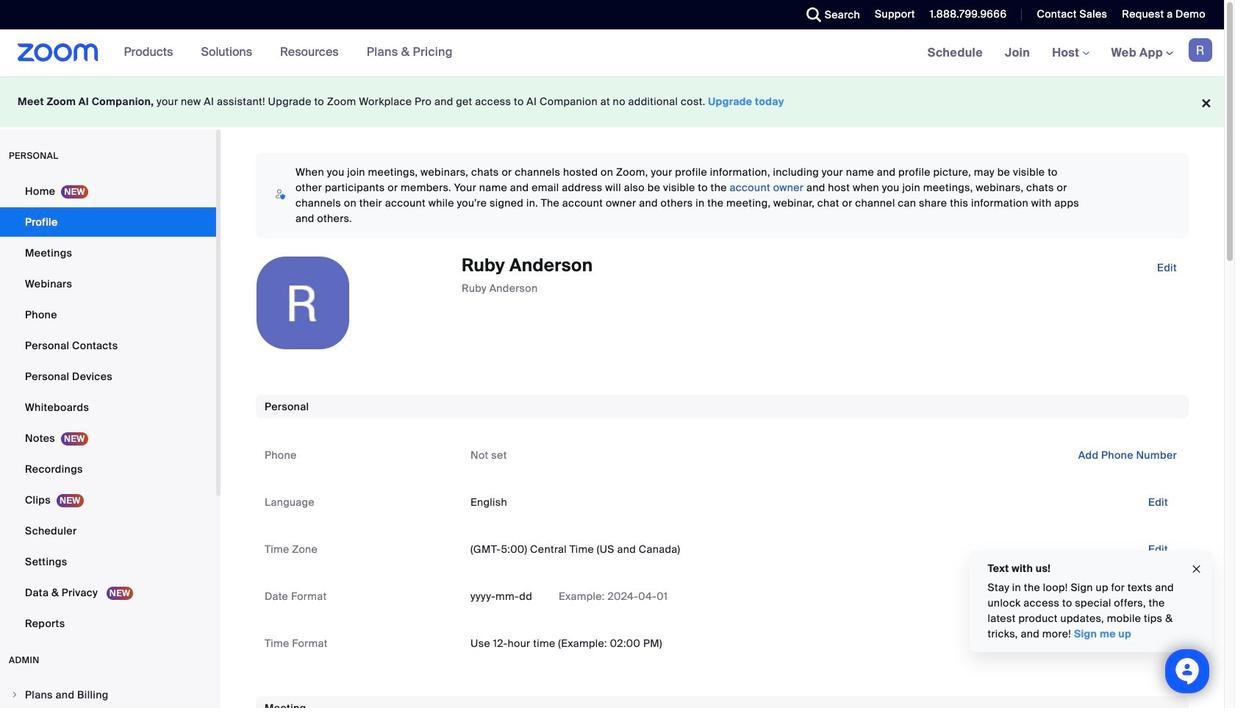 Task type: vqa. For each thing, say whether or not it's contained in the screenshot.
Zoom Logo
yes



Task type: describe. For each thing, give the bounding box(es) containing it.
zoom logo image
[[18, 43, 98, 62]]

product information navigation
[[113, 29, 464, 76]]

right image
[[10, 690, 19, 699]]

meetings navigation
[[917, 29, 1224, 77]]

profile picture image
[[1189, 38, 1212, 62]]

personal menu menu
[[0, 176, 216, 640]]



Task type: locate. For each thing, give the bounding box(es) containing it.
banner
[[0, 29, 1224, 77]]

close image
[[1191, 561, 1203, 578]]

menu item
[[0, 681, 216, 708]]

footer
[[0, 76, 1224, 127]]

edit user photo image
[[291, 296, 315, 310]]

user photo image
[[257, 257, 349, 349]]



